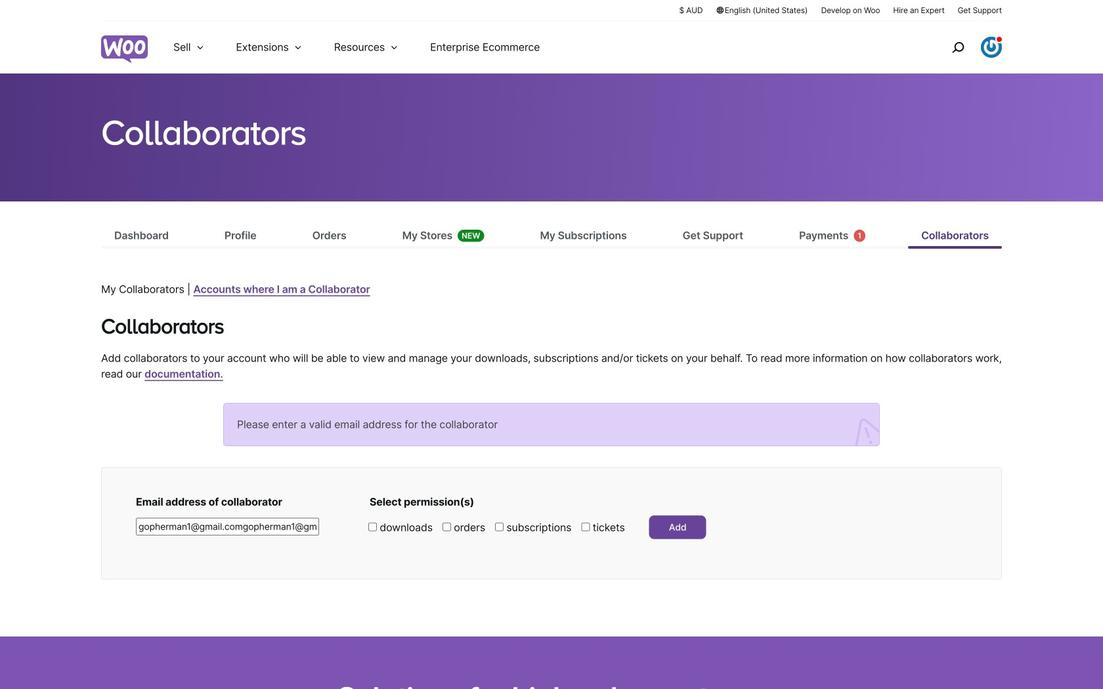 Task type: locate. For each thing, give the bounding box(es) containing it.
open account menu image
[[981, 37, 1002, 58]]

None checkbox
[[368, 523, 377, 532], [443, 523, 451, 532], [368, 523, 377, 532], [443, 523, 451, 532]]

None checkbox
[[495, 523, 504, 532], [581, 523, 590, 532], [495, 523, 504, 532], [581, 523, 590, 532]]



Task type: vqa. For each thing, say whether or not it's contained in the screenshot.
Accept secure and fast payments in person with the M2 card reader
no



Task type: describe. For each thing, give the bounding box(es) containing it.
service navigation menu element
[[924, 26, 1002, 69]]

search image
[[948, 37, 969, 58]]



